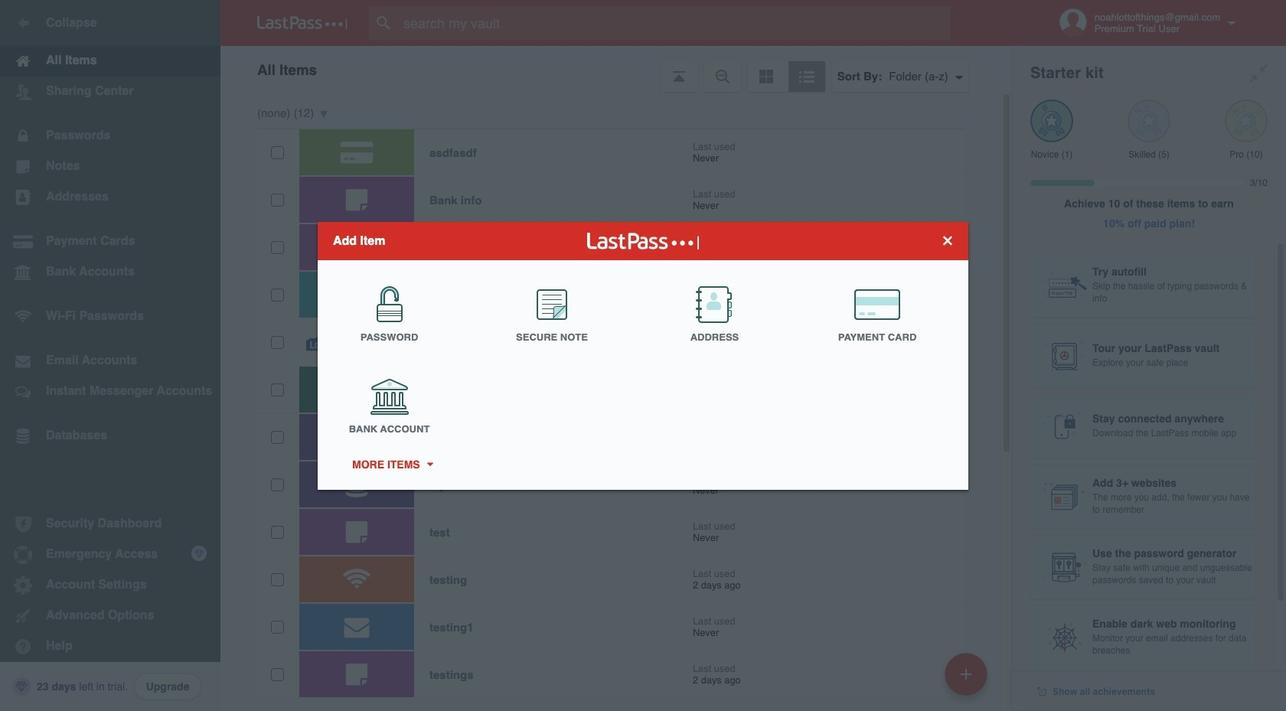 Task type: vqa. For each thing, say whether or not it's contained in the screenshot.
text box
no



Task type: locate. For each thing, give the bounding box(es) containing it.
vault options navigation
[[221, 46, 1013, 92]]

dialog
[[318, 222, 969, 490]]

new item image
[[961, 669, 972, 680]]

caret right image
[[424, 463, 435, 466]]

new item navigation
[[940, 649, 997, 712]]

main navigation navigation
[[0, 0, 221, 712]]

lastpass image
[[257, 16, 348, 30]]

Search search field
[[369, 6, 981, 40]]



Task type: describe. For each thing, give the bounding box(es) containing it.
search my vault text field
[[369, 6, 981, 40]]



